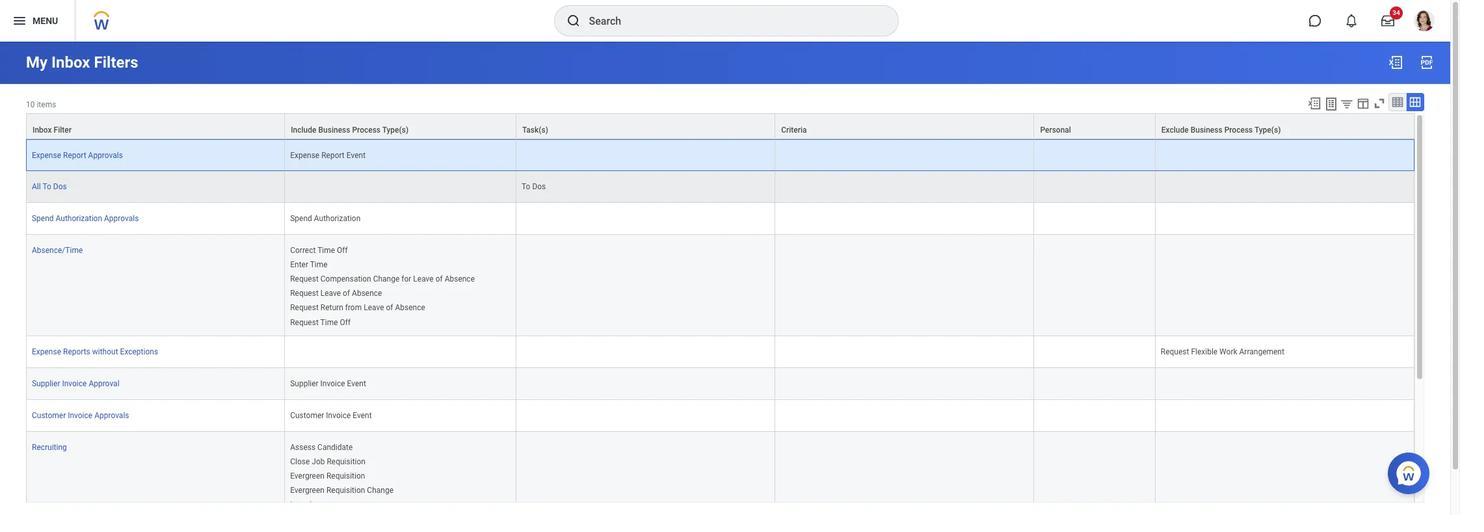 Task type: locate. For each thing, give the bounding box(es) containing it.
dos
[[53, 182, 67, 191], [532, 182, 546, 191]]

2 vertical spatial leave
[[364, 303, 384, 313]]

0 vertical spatial off
[[337, 246, 348, 255]]

0 horizontal spatial spend
[[32, 214, 54, 223]]

off
[[337, 246, 348, 255], [340, 318, 351, 327]]

to
[[43, 182, 51, 191], [522, 182, 530, 191]]

requisition inside evergreen requisition change element
[[326, 486, 365, 495]]

0 vertical spatial leave
[[413, 275, 434, 284]]

request return from leave of absence
[[290, 303, 425, 313]]

absence/time
[[32, 246, 83, 255]]

arrangement
[[1240, 347, 1285, 356]]

1 vertical spatial items selected list
[[290, 440, 414, 510]]

requisition down evergreen requisition
[[326, 486, 365, 495]]

request time off element
[[290, 315, 351, 327]]

invoice up customer invoice event element
[[320, 379, 345, 388]]

request leave of absence element
[[290, 286, 382, 298]]

1 authorization from the left
[[56, 214, 102, 223]]

request for request leave of absence
[[290, 289, 319, 298]]

approval
[[89, 379, 119, 388]]

0 horizontal spatial report
[[63, 151, 86, 160]]

of down the compensation
[[343, 289, 350, 298]]

evergreen for evergreen requisition change
[[290, 486, 325, 495]]

supplier up customer invoice event element
[[290, 379, 319, 388]]

time up enter time element
[[318, 246, 335, 255]]

row containing expense report approvals
[[26, 139, 1415, 171]]

flexible
[[1191, 347, 1218, 356]]

evergreen down close
[[290, 472, 325, 481]]

customer up assess
[[290, 411, 324, 420]]

customer inside customer invoice approvals link
[[32, 411, 66, 420]]

process inside popup button
[[1225, 126, 1253, 135]]

to dos element
[[522, 180, 546, 191]]

type(s) inside popup button
[[1255, 126, 1281, 135]]

items selected list
[[290, 243, 496, 328], [290, 440, 414, 510]]

requisition up evergreen requisition change element
[[326, 472, 365, 481]]

expense down include
[[290, 151, 320, 160]]

process
[[352, 126, 381, 135], [1225, 126, 1253, 135]]

absence up request return from leave of absence element
[[352, 289, 382, 298]]

2 business from the left
[[1191, 126, 1223, 135]]

1 vertical spatial event
[[347, 379, 366, 388]]

requisition for evergreen requisition change
[[326, 486, 365, 495]]

candidate
[[318, 443, 353, 452]]

1 horizontal spatial of
[[386, 303, 393, 313]]

requisition inside evergreen requisition element
[[326, 472, 365, 481]]

inbox left filter
[[33, 126, 52, 135]]

1 vertical spatial off
[[340, 318, 351, 327]]

requisition down candidate
[[327, 457, 366, 466]]

task(s) button
[[517, 114, 775, 139]]

event
[[347, 151, 366, 160], [347, 379, 366, 388], [353, 411, 372, 420]]

business up expense report event element
[[318, 126, 350, 135]]

business inside popup button
[[1191, 126, 1223, 135]]

click to view/edit grid preferences image
[[1356, 96, 1371, 111]]

supplier for supplier invoice approval
[[32, 379, 60, 388]]

2 items selected list from the top
[[290, 440, 414, 510]]

2 evergreen from the top
[[290, 486, 325, 495]]

customer
[[32, 411, 66, 420], [290, 411, 324, 420]]

select to filter grid data image
[[1340, 97, 1354, 111]]

1 supplier from the left
[[32, 379, 60, 388]]

business
[[318, 126, 350, 135], [1191, 126, 1223, 135]]

2 type(s) from the left
[[1255, 126, 1281, 135]]

event for supplier invoice event
[[347, 379, 366, 388]]

1 horizontal spatial spend
[[290, 214, 312, 223]]

spend for spend authorization approvals
[[32, 214, 54, 223]]

row
[[26, 113, 1415, 139], [26, 139, 1415, 171], [26, 171, 1415, 203], [26, 203, 1415, 235], [26, 235, 1415, 336], [26, 336, 1415, 368], [26, 368, 1415, 400], [26, 400, 1415, 432], [26, 432, 1415, 515]]

items selected list containing assess candidate
[[290, 440, 414, 510]]

request
[[290, 275, 319, 284], [290, 289, 319, 298], [290, 303, 319, 313], [290, 318, 319, 327], [1161, 347, 1189, 356]]

business right exclude
[[1191, 126, 1223, 135]]

assess candidate element
[[290, 440, 353, 452]]

type(s)
[[382, 126, 409, 135], [1255, 126, 1281, 135]]

1 to from the left
[[43, 182, 51, 191]]

spend up correct
[[290, 214, 312, 223]]

authorization up correct time off element
[[314, 214, 361, 223]]

1 row from the top
[[26, 113, 1415, 139]]

evergreen requisition
[[290, 472, 365, 481]]

evergreen up interview element
[[290, 486, 325, 495]]

to right all
[[43, 182, 51, 191]]

customer up recruiting link
[[32, 411, 66, 420]]

expense
[[32, 151, 61, 160], [290, 151, 320, 160], [32, 347, 61, 356]]

process right exclude
[[1225, 126, 1253, 135]]

enter time element
[[290, 258, 328, 269]]

8 row from the top
[[26, 400, 1415, 432]]

exclude business process type(s)
[[1162, 126, 1281, 135]]

7 row from the top
[[26, 368, 1415, 400]]

0 vertical spatial of
[[436, 275, 443, 284]]

time for enter
[[310, 260, 328, 269]]

business inside 'popup button'
[[318, 126, 350, 135]]

authorization
[[56, 214, 102, 223], [314, 214, 361, 223]]

invoice down supplier invoice approval
[[68, 411, 92, 420]]

of down request compensation change for leave of absence on the left bottom of page
[[386, 303, 393, 313]]

row containing absence/time
[[26, 235, 1415, 336]]

interview
[[290, 500, 322, 509]]

of right for
[[436, 275, 443, 284]]

customer inside customer invoice event element
[[290, 411, 324, 420]]

10
[[26, 100, 35, 109]]

1 horizontal spatial process
[[1225, 126, 1253, 135]]

supplier invoice event
[[290, 379, 366, 388]]

notifications large image
[[1345, 14, 1358, 27]]

2 report from the left
[[321, 151, 345, 160]]

of
[[436, 275, 443, 284], [343, 289, 350, 298], [386, 303, 393, 313]]

0 horizontal spatial customer
[[32, 411, 66, 420]]

request return from leave of absence element
[[290, 301, 425, 313]]

items
[[37, 100, 56, 109]]

0 vertical spatial absence
[[445, 275, 475, 284]]

0 horizontal spatial supplier
[[32, 379, 60, 388]]

1 spend from the left
[[32, 214, 54, 223]]

expense inside expense report approvals "link"
[[32, 151, 61, 160]]

1 customer from the left
[[32, 411, 66, 420]]

1 vertical spatial evergreen
[[290, 486, 325, 495]]

enter
[[290, 260, 308, 269]]

time for correct
[[318, 246, 335, 255]]

inbox large image
[[1382, 14, 1395, 27]]

row containing recruiting
[[26, 432, 1415, 515]]

1 horizontal spatial to
[[522, 182, 530, 191]]

invoice for customer invoice approvals
[[68, 411, 92, 420]]

filters
[[94, 53, 138, 72]]

off down "from"
[[340, 318, 351, 327]]

9 row from the top
[[26, 432, 1415, 515]]

0 horizontal spatial export to excel image
[[1308, 96, 1322, 111]]

absence right for
[[445, 275, 475, 284]]

inbox right the my
[[51, 53, 90, 72]]

0 vertical spatial time
[[318, 246, 335, 255]]

0 vertical spatial approvals
[[88, 151, 123, 160]]

2 dos from the left
[[532, 182, 546, 191]]

1 vertical spatial absence
[[352, 289, 382, 298]]

event up customer invoice event element
[[347, 379, 366, 388]]

spend authorization
[[290, 214, 361, 223]]

request for request return from leave of absence
[[290, 303, 319, 313]]

approvals for expense report approvals
[[88, 151, 123, 160]]

request compensation change for leave of absence element
[[290, 272, 475, 284]]

recruiting link
[[32, 440, 67, 452]]

approvals for customer invoice approvals
[[94, 411, 129, 420]]

2 supplier from the left
[[290, 379, 319, 388]]

evergreen requisition element
[[290, 469, 365, 481]]

type(s) for exclude business process type(s)
[[1255, 126, 1281, 135]]

personal button
[[1035, 114, 1155, 139]]

0 vertical spatial evergreen
[[290, 472, 325, 481]]

1 horizontal spatial leave
[[364, 303, 384, 313]]

expense left "reports"
[[32, 347, 61, 356]]

1 vertical spatial export to excel image
[[1308, 96, 1322, 111]]

1 vertical spatial approvals
[[104, 214, 139, 223]]

items selected list for absence/time
[[290, 243, 496, 328]]

0 horizontal spatial type(s)
[[382, 126, 409, 135]]

6 row from the top
[[26, 336, 1415, 368]]

process inside 'popup button'
[[352, 126, 381, 135]]

1 type(s) from the left
[[382, 126, 409, 135]]

include business process type(s)
[[291, 126, 409, 135]]

2 vertical spatial of
[[386, 303, 393, 313]]

2 vertical spatial time
[[320, 318, 338, 327]]

toolbar
[[1302, 93, 1425, 113]]

1 vertical spatial inbox
[[33, 126, 52, 135]]

approvals
[[88, 151, 123, 160], [104, 214, 139, 223], [94, 411, 129, 420]]

2 horizontal spatial of
[[436, 275, 443, 284]]

cell
[[517, 139, 776, 171], [776, 139, 1035, 171], [1035, 139, 1156, 171], [1156, 139, 1415, 171], [285, 171, 517, 203], [776, 171, 1035, 203], [1035, 171, 1156, 203], [1156, 171, 1415, 203], [517, 203, 776, 235], [776, 203, 1035, 235], [1035, 203, 1156, 235], [1156, 203, 1415, 235], [517, 235, 776, 336], [776, 235, 1035, 336], [1035, 235, 1156, 336], [1156, 235, 1415, 336], [285, 336, 517, 368], [517, 336, 776, 368], [776, 336, 1035, 368], [1035, 336, 1156, 368], [517, 368, 776, 400], [776, 368, 1035, 400], [1035, 368, 1156, 400], [1156, 368, 1415, 400], [517, 400, 776, 432], [776, 400, 1035, 432], [1035, 400, 1156, 432], [1156, 400, 1415, 432], [517, 432, 776, 515], [776, 432, 1035, 515], [1035, 432, 1156, 515], [1156, 432, 1415, 515]]

supplier invoice approval
[[32, 379, 119, 388]]

my inbox filters
[[26, 53, 138, 72]]

10 items
[[26, 100, 56, 109]]

request inside 'element'
[[1161, 347, 1189, 356]]

2 vertical spatial absence
[[395, 303, 425, 313]]

enter time
[[290, 260, 328, 269]]

dos down task(s)
[[532, 182, 546, 191]]

export to excel image left view printable version (pdf) icon
[[1388, 55, 1404, 70]]

invoice for supplier invoice approval
[[62, 379, 87, 388]]

event down supplier invoice event
[[353, 411, 372, 420]]

supplier
[[32, 379, 60, 388], [290, 379, 319, 388]]

1 horizontal spatial customer
[[290, 411, 324, 420]]

2 process from the left
[[1225, 126, 1253, 135]]

0 horizontal spatial absence
[[352, 289, 382, 298]]

invoice inside 'link'
[[62, 379, 87, 388]]

0 vertical spatial requisition
[[327, 457, 366, 466]]

0 horizontal spatial business
[[318, 126, 350, 135]]

1 horizontal spatial authorization
[[314, 214, 361, 223]]

spend authorization approvals link
[[32, 212, 139, 223]]

0 horizontal spatial process
[[352, 126, 381, 135]]

invoice left the approval
[[62, 379, 87, 388]]

invoice
[[62, 379, 87, 388], [320, 379, 345, 388], [68, 411, 92, 420], [326, 411, 351, 420]]

2 vertical spatial requisition
[[326, 486, 365, 495]]

0 vertical spatial inbox
[[51, 53, 90, 72]]

reports
[[63, 347, 90, 356]]

view printable version (pdf) image
[[1419, 55, 1435, 70]]

table image
[[1392, 96, 1405, 109]]

off up the compensation
[[337, 246, 348, 255]]

2 vertical spatial approvals
[[94, 411, 129, 420]]

1 horizontal spatial type(s)
[[1255, 126, 1281, 135]]

leave right "from"
[[364, 303, 384, 313]]

expand table image
[[1409, 96, 1422, 109]]

request for request time off
[[290, 318, 319, 327]]

expense inside expense reports without exceptions link
[[32, 347, 61, 356]]

filter
[[54, 126, 72, 135]]

leave right for
[[413, 275, 434, 284]]

0 vertical spatial export to excel image
[[1388, 55, 1404, 70]]

expense down inbox filter
[[32, 151, 61, 160]]

0 vertical spatial change
[[373, 275, 400, 284]]

0 vertical spatial items selected list
[[290, 243, 496, 328]]

customer invoice approvals
[[32, 411, 129, 420]]

process for exclude business process type(s)
[[1225, 126, 1253, 135]]

customer invoice event element
[[290, 408, 372, 420]]

assess
[[290, 443, 316, 452]]

justify image
[[12, 13, 27, 29]]

time for request
[[320, 318, 338, 327]]

inbox filter button
[[27, 114, 284, 139]]

1 items selected list from the top
[[290, 243, 496, 328]]

items selected list containing correct time off
[[290, 243, 496, 328]]

criteria button
[[776, 114, 1034, 139]]

job
[[312, 457, 325, 466]]

0 horizontal spatial dos
[[53, 182, 67, 191]]

inbox
[[51, 53, 90, 72], [33, 126, 52, 135]]

expense report approvals
[[32, 151, 123, 160]]

authorization up absence/time "link" at left
[[56, 214, 102, 223]]

3 row from the top
[[26, 171, 1415, 203]]

invoice up candidate
[[326, 411, 351, 420]]

to dos
[[522, 182, 546, 191]]

2 to from the left
[[522, 182, 530, 191]]

4 row from the top
[[26, 203, 1415, 235]]

event down include business process type(s)
[[347, 151, 366, 160]]

absence
[[445, 275, 475, 284], [352, 289, 382, 298], [395, 303, 425, 313]]

invoice for supplier invoice event
[[320, 379, 345, 388]]

1 evergreen from the top
[[290, 472, 325, 481]]

1 business from the left
[[318, 126, 350, 135]]

change for compensation
[[373, 275, 400, 284]]

inbox inside popup button
[[33, 126, 52, 135]]

type(s) inside 'popup button'
[[382, 126, 409, 135]]

0 horizontal spatial authorization
[[56, 214, 102, 223]]

1 vertical spatial leave
[[321, 289, 341, 298]]

request flexible work arrangement element
[[1161, 345, 1285, 356]]

change
[[373, 275, 400, 284], [367, 486, 394, 495]]

time down correct time off on the left top of page
[[310, 260, 328, 269]]

approvals inside "link"
[[88, 151, 123, 160]]

supplier inside supplier invoice event element
[[290, 379, 319, 388]]

spend authorization element
[[290, 212, 361, 223]]

report inside "link"
[[63, 151, 86, 160]]

leave up return
[[321, 289, 341, 298]]

fullscreen image
[[1373, 96, 1387, 111]]

1 horizontal spatial report
[[321, 151, 345, 160]]

report down include business process type(s)
[[321, 151, 345, 160]]

export to excel image left export to worksheets icon
[[1308, 96, 1322, 111]]

expense report event
[[290, 151, 366, 160]]

requisition inside close job requisition element
[[327, 457, 366, 466]]

row containing customer invoice approvals
[[26, 400, 1415, 432]]

supplier up customer invoice approvals link
[[32, 379, 60, 388]]

report
[[63, 151, 86, 160], [321, 151, 345, 160]]

2 authorization from the left
[[314, 214, 361, 223]]

customer invoice approvals link
[[32, 408, 129, 420]]

spend
[[32, 214, 54, 223], [290, 214, 312, 223]]

request for request compensation change for leave of absence
[[290, 275, 319, 284]]

correct time off
[[290, 246, 348, 255]]

1 vertical spatial of
[[343, 289, 350, 298]]

spend down all
[[32, 214, 54, 223]]

2 row from the top
[[26, 139, 1415, 171]]

0 vertical spatial event
[[347, 151, 366, 160]]

time
[[318, 246, 335, 255], [310, 260, 328, 269], [320, 318, 338, 327]]

expense for expense reports without exceptions
[[32, 347, 61, 356]]

exclude
[[1162, 126, 1189, 135]]

leave
[[413, 275, 434, 284], [321, 289, 341, 298], [364, 303, 384, 313]]

5 row from the top
[[26, 235, 1415, 336]]

change for requisition
[[367, 486, 394, 495]]

time down return
[[320, 318, 338, 327]]

process for include business process type(s)
[[352, 126, 381, 135]]

dos right all
[[53, 182, 67, 191]]

1 vertical spatial change
[[367, 486, 394, 495]]

1 horizontal spatial supplier
[[290, 379, 319, 388]]

correct
[[290, 246, 316, 255]]

correct time off element
[[290, 243, 348, 255]]

1 vertical spatial requisition
[[326, 472, 365, 481]]

2 customer from the left
[[290, 411, 324, 420]]

1 horizontal spatial business
[[1191, 126, 1223, 135]]

work
[[1220, 347, 1238, 356]]

expense inside expense report event element
[[290, 151, 320, 160]]

request leave of absence
[[290, 289, 382, 298]]

requisition
[[327, 457, 366, 466], [326, 472, 365, 481], [326, 486, 365, 495]]

absence down for
[[395, 303, 425, 313]]

report down filter
[[63, 151, 86, 160]]

supplier inside supplier invoice approval 'link'
[[32, 379, 60, 388]]

to down task(s)
[[522, 182, 530, 191]]

1 vertical spatial time
[[310, 260, 328, 269]]

2 vertical spatial event
[[353, 411, 372, 420]]

0 horizontal spatial to
[[43, 182, 51, 191]]

1 horizontal spatial dos
[[532, 182, 546, 191]]

1 report from the left
[[63, 151, 86, 160]]

2 spend from the left
[[290, 214, 312, 223]]

export to excel image
[[1388, 55, 1404, 70], [1308, 96, 1322, 111]]

evergreen
[[290, 472, 325, 481], [290, 486, 325, 495]]

spend authorization approvals
[[32, 214, 139, 223]]

1 horizontal spatial export to excel image
[[1388, 55, 1404, 70]]

1 process from the left
[[352, 126, 381, 135]]

0 horizontal spatial of
[[343, 289, 350, 298]]

process up expense report event element
[[352, 126, 381, 135]]

evergreen for evergreen requisition
[[290, 472, 325, 481]]



Task type: describe. For each thing, give the bounding box(es) containing it.
from
[[345, 303, 362, 313]]

my
[[26, 53, 48, 72]]

row containing supplier invoice approval
[[26, 368, 1415, 400]]

interview element
[[290, 498, 322, 509]]

search image
[[566, 13, 581, 29]]

0 horizontal spatial leave
[[321, 289, 341, 298]]

expense report event element
[[290, 148, 366, 160]]

my inbox filters main content
[[0, 42, 1451, 515]]

supplier invoice approval link
[[32, 376, 119, 388]]

authorization for spend authorization approvals
[[56, 214, 102, 223]]

row containing all to dos
[[26, 171, 1415, 203]]

without
[[92, 347, 118, 356]]

1 horizontal spatial absence
[[395, 303, 425, 313]]

invoice for customer invoice event
[[326, 411, 351, 420]]

request flexible work arrangement
[[1161, 347, 1285, 356]]

for
[[402, 275, 411, 284]]

include
[[291, 126, 316, 135]]

export to excel image for 10 items
[[1308, 96, 1322, 111]]

profile logan mcneil image
[[1414, 10, 1435, 34]]

dos inside "element"
[[532, 182, 546, 191]]

assess candidate
[[290, 443, 353, 452]]

menu button
[[0, 0, 75, 42]]

34 button
[[1374, 7, 1403, 35]]

include business process type(s) button
[[285, 114, 516, 139]]

return
[[321, 303, 343, 313]]

1 dos from the left
[[53, 182, 67, 191]]

business for exclude
[[1191, 126, 1223, 135]]

evergreen requisition change
[[290, 486, 394, 495]]

to inside "element"
[[522, 182, 530, 191]]

personal
[[1040, 126, 1071, 135]]

business for include
[[318, 126, 350, 135]]

supplier invoice event element
[[290, 376, 366, 388]]

34
[[1393, 9, 1400, 16]]

expense reports without exceptions
[[32, 347, 158, 356]]

request for request flexible work arrangement
[[1161, 347, 1189, 356]]

menu
[[33, 15, 58, 26]]

report for event
[[321, 151, 345, 160]]

event for customer invoice event
[[353, 411, 372, 420]]

expense report approvals link
[[32, 148, 123, 160]]

items selected list for recruiting
[[290, 440, 414, 510]]

Search Workday  search field
[[589, 7, 871, 35]]

close job requisition
[[290, 457, 366, 466]]

compensation
[[321, 275, 371, 284]]

customer invoice event
[[290, 411, 372, 420]]

approvals for spend authorization approvals
[[104, 214, 139, 223]]

type(s) for include business process type(s)
[[382, 126, 409, 135]]

report for approvals
[[63, 151, 86, 160]]

off for request time off
[[340, 318, 351, 327]]

customer for customer invoice event
[[290, 411, 324, 420]]

2 horizontal spatial absence
[[445, 275, 475, 284]]

absence/time link
[[32, 243, 83, 255]]

row containing expense reports without exceptions
[[26, 336, 1415, 368]]

expense reports without exceptions link
[[32, 345, 158, 356]]

recruiting
[[32, 443, 67, 452]]

close job requisition element
[[290, 455, 366, 466]]

spend for spend authorization
[[290, 214, 312, 223]]

requisition for evergreen requisition
[[326, 472, 365, 481]]

all to dos
[[32, 182, 67, 191]]

authorization for spend authorization
[[314, 214, 361, 223]]

supplier for supplier invoice event
[[290, 379, 319, 388]]

export to excel image for my inbox filters
[[1388, 55, 1404, 70]]

off for correct time off
[[337, 246, 348, 255]]

request time off
[[290, 318, 351, 327]]

request compensation change for leave of absence
[[290, 275, 475, 284]]

event for expense report event
[[347, 151, 366, 160]]

row containing inbox filter
[[26, 113, 1415, 139]]

evergreen requisition change element
[[290, 483, 394, 495]]

all to dos link
[[32, 180, 67, 191]]

exceptions
[[120, 347, 158, 356]]

expense for expense report approvals
[[32, 151, 61, 160]]

task(s)
[[522, 126, 548, 135]]

close
[[290, 457, 310, 466]]

all
[[32, 182, 41, 191]]

customer for customer invoice approvals
[[32, 411, 66, 420]]

export to worksheets image
[[1324, 96, 1339, 112]]

expense for expense report event
[[290, 151, 320, 160]]

toolbar inside my inbox filters main content
[[1302, 93, 1425, 113]]

criteria
[[781, 126, 807, 135]]

row containing spend authorization approvals
[[26, 203, 1415, 235]]

2 horizontal spatial leave
[[413, 275, 434, 284]]

inbox filter
[[33, 126, 72, 135]]

exclude business process type(s) button
[[1156, 114, 1414, 139]]



Task type: vqa. For each thing, say whether or not it's contained in the screenshot.
the 'compensation'
yes



